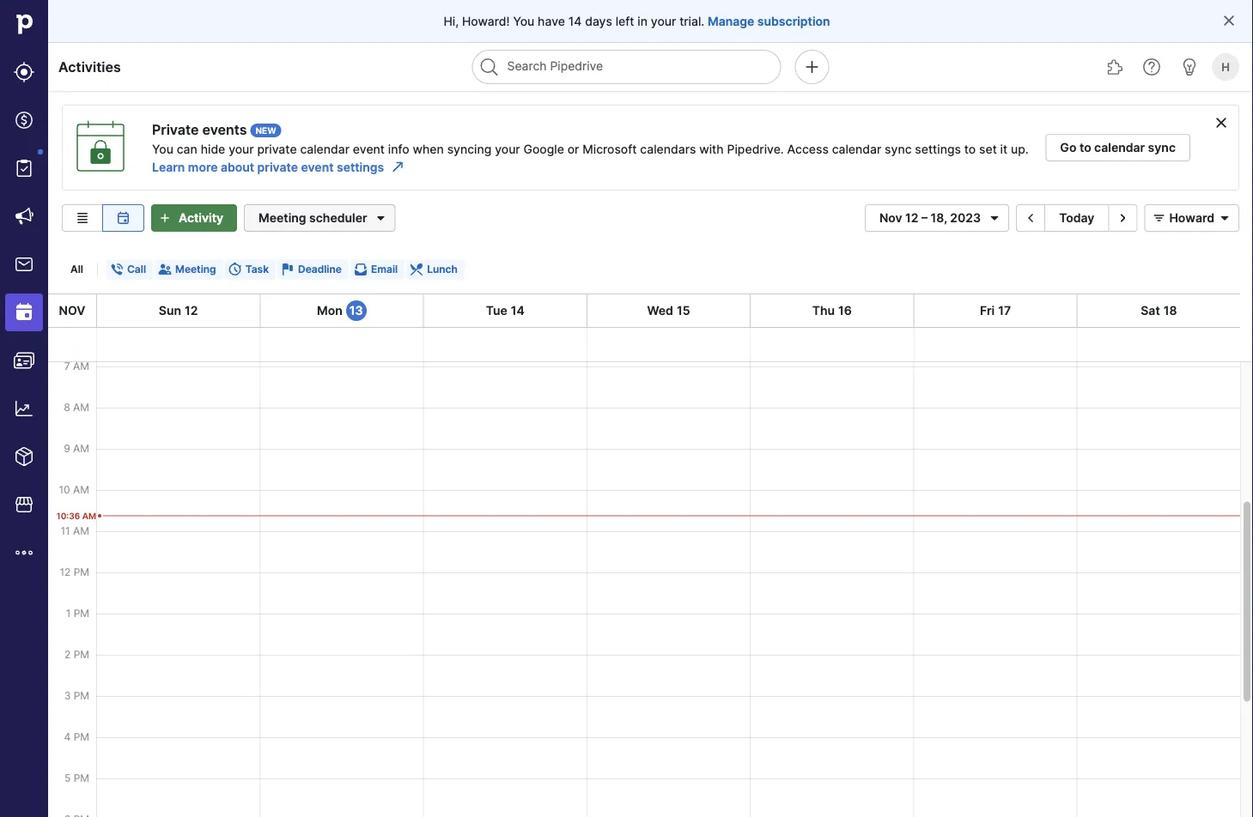 Task type: describe. For each thing, give the bounding box(es) containing it.
more
[[188, 160, 218, 174]]

mon 13
[[317, 304, 363, 318]]

thu 16
[[813, 304, 852, 318]]

nov
[[880, 211, 903, 226]]

meeting scheduler
[[259, 211, 367, 226]]

pipedrive.
[[727, 142, 784, 156]]

color undefined image
[[14, 158, 34, 179]]

am for 9 am
[[73, 442, 89, 454]]

fri 17
[[980, 304, 1011, 318]]

hide
[[201, 142, 225, 156]]

task button
[[225, 259, 276, 280]]

2 private from the top
[[257, 160, 298, 174]]

mon
[[317, 304, 343, 318]]

all
[[70, 263, 83, 276]]

4 pm
[[64, 731, 89, 743]]

pm for 5 pm
[[74, 772, 89, 784]]

when
[[413, 142, 444, 156]]

nov 12 – 18, 2023 button
[[865, 204, 1010, 232]]

manage subscription link
[[708, 12, 830, 30]]

deadline button
[[277, 259, 349, 280]]

deals image
[[14, 110, 34, 131]]

deadline
[[298, 263, 342, 276]]

private events new
[[152, 121, 276, 138]]

to inside button
[[1080, 140, 1092, 155]]

marketplace image
[[14, 495, 34, 515]]

color primary image for deadline
[[281, 263, 295, 277]]

home image
[[11, 11, 37, 37]]

1 vertical spatial event
[[301, 160, 334, 174]]

lunch button
[[407, 259, 465, 280]]

11
[[61, 525, 70, 537]]

1 vertical spatial settings
[[337, 160, 384, 174]]

microsoft
[[583, 142, 637, 156]]

nov
[[59, 304, 85, 318]]

18
[[1164, 304, 1177, 318]]

activity button
[[151, 204, 237, 232]]

all button
[[64, 259, 90, 280]]

–
[[922, 211, 928, 226]]

new
[[256, 126, 276, 136]]

thu
[[813, 304, 835, 318]]

0 horizontal spatial calendar
[[300, 142, 350, 156]]

quick help image
[[1142, 57, 1162, 77]]

am for 10 am
[[73, 483, 89, 496]]

pm for 4 pm
[[74, 731, 89, 743]]

scheduler
[[309, 211, 367, 226]]

it
[[1001, 142, 1008, 156]]

color primary image inside meeting scheduler button
[[371, 208, 391, 229]]

you can hide your private calendar event info when syncing your google or microsoft calendars with pipedrive. access calendar sync settings to set it up.
[[152, 142, 1029, 156]]

1 horizontal spatial you
[[513, 14, 535, 28]]

learn more about private event settings link
[[152, 158, 1029, 176]]

close private events banner image
[[1215, 116, 1229, 130]]

12 pm
[[60, 566, 89, 578]]

calendar inside button
[[1095, 140, 1145, 155]]

activities image
[[14, 302, 34, 323]]

learn more about private event settings
[[152, 160, 384, 174]]

with
[[700, 142, 724, 156]]

previous week image
[[1021, 211, 1041, 225]]

1
[[66, 607, 71, 619]]

days
[[585, 14, 612, 28]]

7 am
[[64, 360, 89, 372]]

pm for 2 pm
[[74, 648, 89, 661]]

fri
[[980, 304, 995, 318]]

nov 12 – 18, 2023
[[880, 211, 981, 226]]

today
[[1059, 211, 1095, 226]]

1 private from the top
[[257, 142, 297, 156]]

calendar image
[[113, 211, 134, 225]]

9
[[64, 442, 70, 454]]

learn
[[152, 160, 185, 174]]

go to calendar sync button
[[1046, 134, 1191, 162]]

calendars
[[640, 142, 696, 156]]

today button
[[1046, 204, 1110, 232]]

pm for 3 pm
[[74, 689, 89, 702]]

9 am
[[64, 442, 89, 454]]

task
[[245, 263, 269, 276]]

manage
[[708, 14, 755, 28]]

wed
[[647, 304, 674, 318]]

events
[[202, 121, 247, 138]]

17
[[999, 304, 1011, 318]]

meeting scheduler button
[[244, 204, 396, 232]]

13
[[350, 304, 363, 318]]

meeting for meeting
[[175, 263, 216, 276]]

color primary image inside nov 12 – 18, 2023 button
[[985, 211, 1005, 225]]

meeting for meeting scheduler
[[259, 211, 306, 226]]

11 am
[[61, 525, 89, 537]]

go
[[1060, 140, 1077, 155]]

sales inbox image
[[14, 254, 34, 275]]

5
[[64, 772, 71, 784]]

color primary image for lunch
[[410, 263, 424, 277]]

sales assistant image
[[1180, 57, 1200, 77]]

contacts image
[[14, 351, 34, 371]]

call button
[[106, 259, 153, 280]]

color primary image for email
[[354, 263, 368, 277]]

subscription
[[758, 14, 830, 28]]

15
[[677, 304, 690, 318]]

color primary image for meeting
[[158, 263, 172, 277]]

color link image
[[391, 160, 405, 174]]

activity
[[179, 211, 223, 226]]



Task type: locate. For each thing, give the bounding box(es) containing it.
access
[[787, 142, 829, 156]]

4
[[64, 731, 71, 743]]

meeting button
[[155, 259, 223, 280]]

calendar
[[1095, 140, 1145, 155], [300, 142, 350, 156], [832, 142, 882, 156]]

in
[[638, 14, 648, 28]]

sync up howard "button"
[[1148, 140, 1176, 155]]

1 pm
[[66, 607, 89, 619]]

settings left the color link image
[[337, 160, 384, 174]]

event
[[353, 142, 385, 156], [301, 160, 334, 174]]

color primary image for howard
[[1149, 211, 1170, 225]]

menu
[[0, 0, 48, 818]]

am right 9 on the bottom of page
[[73, 442, 89, 454]]

color primary image inside lunch button
[[410, 263, 424, 277]]

3 am from the top
[[73, 442, 89, 454]]

color primary image left lunch
[[410, 263, 424, 277]]

sync up nov on the top
[[885, 142, 912, 156]]

you left the have
[[513, 14, 535, 28]]

12 inside button
[[906, 211, 919, 226]]

7
[[64, 360, 70, 372]]

more image
[[14, 543, 34, 564]]

sat 18
[[1141, 304, 1177, 318]]

menu item
[[0, 289, 48, 337]]

products image
[[14, 447, 34, 467]]

0 vertical spatial you
[[513, 14, 535, 28]]

0 vertical spatial 14
[[569, 14, 582, 28]]

4 pm from the top
[[74, 689, 89, 702]]

am right 8
[[73, 401, 89, 413]]

5 pm from the top
[[74, 731, 89, 743]]

am right 7
[[73, 360, 89, 372]]

your left google
[[495, 142, 520, 156]]

2 horizontal spatial calendar
[[1095, 140, 1145, 155]]

color primary image right the call on the top of page
[[158, 263, 172, 277]]

howard
[[1170, 211, 1215, 226]]

quick add image
[[802, 57, 823, 77]]

list image
[[72, 211, 93, 225]]

or
[[568, 142, 579, 156]]

settings
[[915, 142, 961, 156], [337, 160, 384, 174]]

1 vertical spatial 12
[[185, 304, 198, 318]]

2 vertical spatial 12
[[60, 566, 71, 578]]

you up learn
[[152, 142, 173, 156]]

8 am
[[64, 401, 89, 413]]

am for 11 am
[[73, 525, 89, 537]]

3
[[64, 689, 71, 702]]

0 horizontal spatial 14
[[511, 304, 525, 318]]

tue
[[486, 304, 507, 318]]

left
[[616, 14, 634, 28]]

event up meeting scheduler button
[[301, 160, 334, 174]]

color primary image inside deadline button
[[281, 263, 295, 277]]

h button
[[1209, 50, 1243, 84]]

to right go
[[1080, 140, 1092, 155]]

to
[[1080, 140, 1092, 155], [965, 142, 976, 156]]

1 horizontal spatial your
[[495, 142, 520, 156]]

1 vertical spatial meeting
[[175, 263, 216, 276]]

10 am
[[59, 483, 89, 496]]

12 down 11
[[60, 566, 71, 578]]

color primary image right task
[[281, 263, 295, 277]]

google
[[524, 142, 564, 156]]

lunch
[[427, 263, 458, 276]]

0 horizontal spatial 12
[[60, 566, 71, 578]]

1 horizontal spatial settings
[[915, 142, 961, 156]]

activities
[[58, 58, 121, 75]]

am
[[73, 360, 89, 372], [73, 401, 89, 413], [73, 442, 89, 454], [73, 483, 89, 496], [73, 525, 89, 537]]

2
[[64, 648, 71, 661]]

0 vertical spatial 12
[[906, 211, 919, 226]]

Search Pipedrive field
[[472, 50, 781, 84]]

color primary inverted image
[[155, 211, 175, 225]]

12 left –
[[906, 211, 919, 226]]

have
[[538, 14, 565, 28]]

private
[[152, 121, 199, 138]]

color primary image up h
[[1223, 14, 1236, 27]]

settings left set
[[915, 142, 961, 156]]

10
[[59, 483, 70, 496]]

hi,
[[444, 14, 459, 28]]

leads image
[[14, 62, 34, 82]]

hi, howard! you have 14 days left in your  trial. manage subscription
[[444, 14, 830, 28]]

1 am from the top
[[73, 360, 89, 372]]

5 am from the top
[[73, 525, 89, 537]]

pm for 1 pm
[[74, 607, 89, 619]]

color primary image inside email button
[[354, 263, 368, 277]]

next week image
[[1113, 211, 1134, 225]]

am right 10
[[73, 483, 89, 496]]

3 pm from the top
[[74, 648, 89, 661]]

0 horizontal spatial meeting
[[175, 263, 216, 276]]

12 for sun
[[185, 304, 198, 318]]

8
[[64, 401, 70, 413]]

can
[[177, 142, 197, 156]]

color primary image left email
[[354, 263, 368, 277]]

2 horizontal spatial your
[[651, 14, 676, 28]]

2 pm from the top
[[74, 607, 89, 619]]

sat
[[1141, 304, 1160, 318]]

color primary image for task
[[228, 263, 242, 277]]

1 horizontal spatial event
[[353, 142, 385, 156]]

private down new
[[257, 160, 298, 174]]

0 horizontal spatial to
[[965, 142, 976, 156]]

color primary image inside 'call' button
[[110, 263, 124, 277]]

email button
[[350, 259, 405, 280]]

calendar right 'access' on the right top of page
[[832, 142, 882, 156]]

0 vertical spatial settings
[[915, 142, 961, 156]]

h
[[1222, 60, 1230, 73]]

1 vertical spatial private
[[257, 160, 298, 174]]

info
[[388, 142, 410, 156]]

private
[[257, 142, 297, 156], [257, 160, 298, 174]]

color primary image
[[371, 208, 391, 229], [1149, 211, 1170, 225], [1215, 211, 1235, 225], [110, 263, 124, 277], [228, 263, 242, 277]]

2 pm
[[64, 648, 89, 661]]

trial.
[[680, 14, 705, 28]]

color primary image for call
[[110, 263, 124, 277]]

pm up 1 pm
[[74, 566, 89, 578]]

0 horizontal spatial event
[[301, 160, 334, 174]]

18,
[[931, 211, 947, 226]]

event left info
[[353, 142, 385, 156]]

howard button
[[1145, 204, 1240, 232]]

calendar up learn more about private event settings
[[300, 142, 350, 156]]

12 right sun
[[185, 304, 198, 318]]

wed 15
[[647, 304, 690, 318]]

1 horizontal spatial sync
[[1148, 140, 1176, 155]]

0 horizontal spatial your
[[229, 142, 254, 156]]

5 pm
[[64, 772, 89, 784]]

your up about
[[229, 142, 254, 156]]

color primary image inside meeting button
[[158, 263, 172, 277]]

0 horizontal spatial settings
[[337, 160, 384, 174]]

tue 14
[[486, 304, 525, 318]]

email
[[371, 263, 398, 276]]

1 horizontal spatial to
[[1080, 140, 1092, 155]]

sun 12
[[159, 304, 198, 318]]

set
[[979, 142, 997, 156]]

1 horizontal spatial calendar
[[832, 142, 882, 156]]

1 horizontal spatial 12
[[185, 304, 198, 318]]

pm for 12 pm
[[74, 566, 89, 578]]

6 pm from the top
[[74, 772, 89, 784]]

am right 11
[[73, 525, 89, 537]]

am for 7 am
[[73, 360, 89, 372]]

color primary image inside the task button
[[228, 263, 242, 277]]

to left set
[[965, 142, 976, 156]]

pm right 1
[[74, 607, 89, 619]]

color primary image right 2023
[[985, 211, 1005, 225]]

0 vertical spatial meeting
[[259, 211, 306, 226]]

up.
[[1011, 142, 1029, 156]]

you
[[513, 14, 535, 28], [152, 142, 173, 156]]

0 vertical spatial private
[[257, 142, 297, 156]]

pm
[[74, 566, 89, 578], [74, 607, 89, 619], [74, 648, 89, 661], [74, 689, 89, 702], [74, 731, 89, 743], [74, 772, 89, 784]]

4 am from the top
[[73, 483, 89, 496]]

2023
[[950, 211, 981, 226]]

pm right '4' at the bottom left of the page
[[74, 731, 89, 743]]

0 horizontal spatial sync
[[885, 142, 912, 156]]

pm right 5
[[74, 772, 89, 784]]

0 vertical spatial event
[[353, 142, 385, 156]]

1 vertical spatial 14
[[511, 304, 525, 318]]

12 for nov
[[906, 211, 919, 226]]

sun
[[159, 304, 181, 318]]

go to calendar sync
[[1060, 140, 1176, 155]]

1 pm from the top
[[74, 566, 89, 578]]

pm right 3
[[74, 689, 89, 702]]

campaigns image
[[14, 206, 34, 227]]

calendar right go
[[1095, 140, 1145, 155]]

1 horizontal spatial meeting
[[259, 211, 306, 226]]

your right in
[[651, 14, 676, 28]]

16
[[839, 304, 852, 318]]

syncing
[[447, 142, 492, 156]]

1 vertical spatial you
[[152, 142, 173, 156]]

14 right tue
[[511, 304, 525, 318]]

1 horizontal spatial 14
[[569, 14, 582, 28]]

0 horizontal spatial you
[[152, 142, 173, 156]]

meeting
[[259, 211, 306, 226], [175, 263, 216, 276]]

2 horizontal spatial 12
[[906, 211, 919, 226]]

private up learn more about private event settings
[[257, 142, 297, 156]]

sync inside button
[[1148, 140, 1176, 155]]

am for 8 am
[[73, 401, 89, 413]]

meeting up sun 12
[[175, 263, 216, 276]]

2 am from the top
[[73, 401, 89, 413]]

pm right the 2
[[74, 648, 89, 661]]

about
[[221, 160, 254, 174]]

insights image
[[14, 399, 34, 419]]

3 pm
[[64, 689, 89, 702]]

howard!
[[462, 14, 510, 28]]

call
[[127, 263, 146, 276]]

your
[[651, 14, 676, 28], [229, 142, 254, 156], [495, 142, 520, 156]]

color primary image
[[1223, 14, 1236, 27], [985, 211, 1005, 225], [158, 263, 172, 277], [281, 263, 295, 277], [354, 263, 368, 277], [410, 263, 424, 277]]

14 left days
[[569, 14, 582, 28]]

meeting down learn more about private event settings
[[259, 211, 306, 226]]



Task type: vqa. For each thing, say whether or not it's contained in the screenshot.
MY
no



